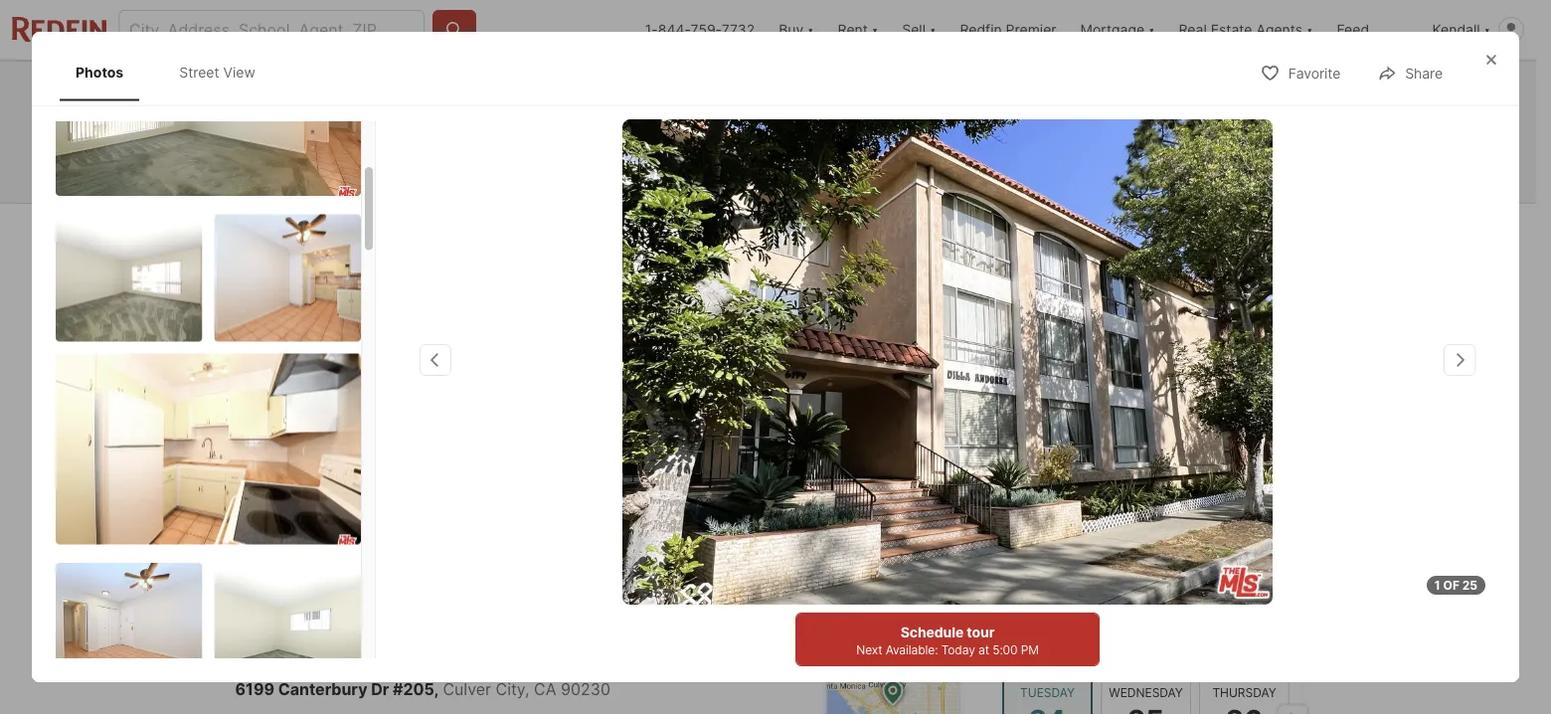 Task type: describe. For each thing, give the bounding box(es) containing it.
search
[[297, 223, 345, 240]]

6199
[[235, 679, 275, 699]]

25 photos
[[1201, 572, 1269, 589]]

5:00
[[993, 643, 1018, 657]]

culver
[[443, 679, 491, 699]]

photos tab
[[60, 48, 139, 97]]

feed
[[1337, 21, 1370, 38]]

next image
[[1278, 704, 1310, 714]]

1
[[1435, 578, 1441, 592]]

1 , from the left
[[434, 679, 439, 699]]

1 vertical spatial this
[[1079, 641, 1121, 668]]

submit search image
[[445, 20, 465, 40]]

favorite button for x-out
[[973, 209, 1087, 250]]

schools
[[806, 223, 858, 240]]

dr
[[371, 679, 389, 699]]

x-out
[[1140, 222, 1178, 239]]

1-844-759-7732 link
[[645, 21, 755, 38]]

search link
[[257, 220, 345, 244]]

1 of 25
[[1435, 578, 1478, 592]]

city
[[496, 679, 525, 699]]

when
[[478, 130, 519, 150]]

tour for go
[[1027, 641, 1073, 668]]

6199 canterbury dr #205 , culver city , ca 90230
[[235, 679, 611, 699]]

x-
[[1140, 222, 1154, 239]]

Thursday button
[[1199, 674, 1290, 714]]

-
[[323, 643, 330, 659]]

send me homes like this button
[[1002, 108, 1301, 156]]

tour for schedule
[[967, 624, 995, 641]]

tab list for share
[[56, 44, 291, 101]]

history
[[717, 223, 762, 240]]

for sale - active
[[253, 643, 383, 659]]

7732
[[722, 21, 755, 38]]

6199 canterbury dr #205 image
[[623, 119, 1273, 605]]

favorite for x-out
[[1018, 222, 1070, 239]]

me
[[1102, 122, 1125, 142]]

25 photos button
[[1156, 561, 1286, 601]]

market.
[[684, 130, 740, 150]]

844-
[[658, 21, 691, 38]]

street view button
[[251, 561, 391, 601]]

photos
[[1222, 572, 1269, 589]]

ca
[[534, 679, 557, 699]]

1-844-759-7732
[[645, 21, 755, 38]]

favorite button for share
[[1244, 52, 1358, 93]]

send me homes like this
[[1059, 122, 1244, 142]]

25 inside button
[[1201, 572, 1218, 589]]

Tuesday button
[[1002, 673, 1093, 714]]

thursday
[[1212, 686, 1276, 700]]

0 vertical spatial share button
[[1361, 52, 1460, 93]]

send
[[1059, 122, 1098, 142]]

#205
[[393, 679, 434, 699]]

homes for for
[[433, 102, 486, 122]]

redfin premier button
[[948, 0, 1069, 60]]

view for 'tab list' containing photos
[[223, 64, 256, 81]]

daily
[[373, 130, 408, 150]]

view for street view button
[[340, 572, 374, 589]]

1 tab from the left
[[367, 208, 476, 256]]

updates
[[413, 130, 474, 150]]

759-
[[691, 21, 722, 38]]

sale
[[285, 643, 319, 659]]

street for 'tab list' containing photos
[[179, 64, 219, 81]]

tuesday
[[1020, 686, 1075, 700]]

this?
[[520, 102, 559, 122]]

at
[[979, 643, 990, 657]]

canterbury
[[278, 679, 368, 699]]

go tour this home
[[990, 641, 1189, 668]]

available:
[[886, 643, 938, 657]]

wednesday
[[1109, 686, 1183, 700]]

active link
[[333, 643, 383, 659]]

schools tab
[[784, 208, 880, 256]]

90230
[[561, 679, 611, 699]]

1 vertical spatial share button
[[1202, 209, 1302, 250]]



Task type: locate. For each thing, give the bounding box(es) containing it.
premier
[[1006, 21, 1057, 38]]

1 horizontal spatial ,
[[525, 679, 530, 699]]

street view tab
[[163, 48, 271, 97]]

dialog containing photos
[[32, 5, 1520, 691]]

1 vertical spatial street
[[296, 572, 337, 589]]

1 vertical spatial view
[[340, 572, 374, 589]]

similar
[[524, 130, 572, 150]]

like inside button
[[1185, 122, 1211, 142]]

tour
[[967, 624, 995, 641], [1027, 641, 1073, 668]]

1 horizontal spatial this
[[1215, 122, 1244, 142]]

share button right out
[[1202, 209, 1302, 250]]

schedule tour next available: today at 5:00 pm
[[857, 624, 1039, 657]]

looking
[[342, 102, 404, 122]]

photos
[[76, 64, 124, 81]]

tab list for x-out
[[235, 204, 896, 256]]

go
[[990, 641, 1022, 668]]

homes left hit
[[577, 130, 627, 150]]

1 vertical spatial favorite button
[[973, 209, 1087, 250]]

1 horizontal spatial street view
[[296, 572, 374, 589]]

feed button
[[1325, 0, 1421, 60]]

tab list containing photos
[[56, 44, 291, 101]]

0 horizontal spatial like
[[490, 102, 517, 122]]

view up active link
[[340, 572, 374, 589]]

street inside street view button
[[296, 572, 337, 589]]

0 horizontal spatial this
[[1079, 641, 1121, 668]]

next
[[857, 643, 883, 657]]

homes up updates
[[433, 102, 486, 122]]

0 horizontal spatial homes
[[433, 102, 486, 122]]

street for street view button
[[296, 572, 337, 589]]

share button down "feed"
[[1361, 52, 1460, 93]]

tour up at
[[967, 624, 995, 641]]

for
[[253, 643, 281, 659]]

2 , from the left
[[525, 679, 530, 699]]

view inside "tab"
[[223, 64, 256, 81]]

tour up "tuesday"
[[1027, 641, 1073, 668]]

tab down the similar
[[476, 208, 625, 256]]

0 horizontal spatial favorite button
[[973, 209, 1087, 250]]

0 horizontal spatial street view
[[179, 64, 256, 81]]

25
[[1201, 572, 1218, 589], [1463, 578, 1478, 592]]

tab list containing search
[[235, 204, 896, 256]]

homes
[[433, 102, 486, 122], [1129, 122, 1181, 142], [577, 130, 627, 150]]

street down the city, address, school, agent, zip 'search field'
[[179, 64, 219, 81]]

1 horizontal spatial view
[[340, 572, 374, 589]]

favorite button
[[1244, 52, 1358, 93], [973, 209, 1087, 250]]

1 vertical spatial street view
[[296, 572, 374, 589]]

street inside street view "tab"
[[179, 64, 219, 81]]

0 vertical spatial this
[[1215, 122, 1244, 142]]

tab down updates
[[367, 208, 476, 256]]

0 horizontal spatial tour
[[967, 624, 995, 641]]

0 vertical spatial view
[[223, 64, 256, 81]]

street view up -
[[296, 572, 374, 589]]

share button
[[1361, 52, 1460, 93], [1202, 209, 1302, 250]]

this
[[1215, 122, 1244, 142], [1079, 641, 1121, 668]]

active
[[333, 643, 383, 659]]

hit
[[631, 130, 650, 150]]

redfin premier
[[960, 21, 1057, 38]]

0 vertical spatial street
[[179, 64, 219, 81]]

1 vertical spatial favorite
[[1018, 222, 1070, 239]]

tax
[[692, 223, 713, 240]]

share for the bottom share button
[[1247, 222, 1285, 239]]

1 horizontal spatial favorite
[[1289, 65, 1341, 82]]

, left culver
[[434, 679, 439, 699]]

1 horizontal spatial homes
[[577, 130, 627, 150]]

favorite inside dialog
[[1289, 65, 1341, 82]]

homes right me on the right of page
[[1129, 122, 1181, 142]]

1 vertical spatial share
[[1247, 222, 1285, 239]]

get
[[342, 130, 369, 150]]

like for this?
[[490, 102, 517, 122]]

6199 canterbury dr #205, culver city, ca 90230 image
[[235, 260, 982, 617], [990, 260, 1302, 434], [990, 442, 1302, 617]]

0 horizontal spatial favorite
[[1018, 222, 1070, 239]]

Wednesday button
[[1101, 674, 1191, 714]]

City, Address, School, Agent, ZIP search field
[[118, 10, 425, 50]]

25 right of
[[1463, 578, 1478, 592]]

, left ca
[[525, 679, 530, 699]]

0 vertical spatial tab list
[[56, 44, 291, 101]]

0 vertical spatial favorite button
[[1244, 52, 1358, 93]]

25 left photos
[[1201, 572, 1218, 589]]

street view inside button
[[296, 572, 374, 589]]

schedule
[[901, 624, 964, 641]]

1 vertical spatial like
[[1185, 122, 1211, 142]]

street
[[179, 64, 219, 81], [296, 572, 337, 589]]

like right me on the right of page
[[1185, 122, 1211, 142]]

looking for homes like this? get daily updates when similar homes hit the market.
[[342, 102, 740, 150]]

homes for me
[[1129, 122, 1181, 142]]

redfin
[[960, 21, 1002, 38]]

1 horizontal spatial share
[[1406, 65, 1443, 82]]

of
[[1444, 578, 1460, 592]]

tab
[[367, 208, 476, 256], [476, 208, 625, 256]]

0 horizontal spatial share button
[[1202, 209, 1302, 250]]

the
[[655, 130, 679, 150]]

1 horizontal spatial favorite button
[[1244, 52, 1358, 93]]

sale & tax history tab
[[625, 208, 784, 256]]

view
[[223, 64, 256, 81], [340, 572, 374, 589]]

x-out button
[[1095, 209, 1194, 250]]

0 vertical spatial share
[[1406, 65, 1443, 82]]

image image
[[56, 215, 202, 342], [214, 215, 361, 342], [56, 354, 361, 545], [56, 564, 202, 691], [214, 564, 361, 691]]

0 horizontal spatial share
[[1247, 222, 1285, 239]]

share for the top share button
[[1406, 65, 1443, 82]]

share
[[1406, 65, 1443, 82], [1247, 222, 1285, 239]]

home
[[1126, 641, 1189, 668]]

0 horizontal spatial 25
[[1201, 572, 1218, 589]]

favorite for share
[[1289, 65, 1341, 82]]

1 horizontal spatial 25
[[1463, 578, 1478, 592]]

1 vertical spatial tab list
[[235, 204, 896, 256]]

street up the for sale - active
[[296, 572, 337, 589]]

today
[[942, 643, 976, 657]]

tour inside schedule tour next available: today at 5:00 pm
[[967, 624, 995, 641]]

1-
[[645, 21, 658, 38]]

0 vertical spatial like
[[490, 102, 517, 122]]

0 horizontal spatial view
[[223, 64, 256, 81]]

0 vertical spatial favorite
[[1289, 65, 1341, 82]]

street view inside "tab"
[[179, 64, 256, 81]]

,
[[434, 679, 439, 699], [525, 679, 530, 699]]

street view down the city, address, school, agent, zip 'search field'
[[179, 64, 256, 81]]

map entry image
[[827, 641, 959, 714]]

tab list
[[56, 44, 291, 101], [235, 204, 896, 256]]

&
[[679, 223, 688, 240]]

sale & tax history
[[647, 223, 762, 240]]

like for this
[[1185, 122, 1211, 142]]

pm
[[1021, 643, 1039, 657]]

redfin image
[[236, 88, 326, 177]]

0 horizontal spatial ,
[[434, 679, 439, 699]]

0 vertical spatial street view
[[179, 64, 256, 81]]

2 tab from the left
[[476, 208, 625, 256]]

view inside button
[[340, 572, 374, 589]]

this inside button
[[1215, 122, 1244, 142]]

out
[[1154, 222, 1178, 239]]

like inside looking for homes like this? get daily updates when similar homes hit the market.
[[490, 102, 517, 122]]

for
[[407, 102, 430, 122]]

street view
[[179, 64, 256, 81], [296, 572, 374, 589]]

dialog
[[32, 5, 1520, 691]]

1 horizontal spatial street
[[296, 572, 337, 589]]

1 horizontal spatial like
[[1185, 122, 1211, 142]]

like
[[490, 102, 517, 122], [1185, 122, 1211, 142]]

like up when
[[490, 102, 517, 122]]

2 horizontal spatial homes
[[1129, 122, 1181, 142]]

homes inside button
[[1129, 122, 1181, 142]]

0 horizontal spatial street
[[179, 64, 219, 81]]

view down the city, address, school, agent, zip 'search field'
[[223, 64, 256, 81]]

sale
[[647, 223, 676, 240]]

1 horizontal spatial share button
[[1361, 52, 1460, 93]]

1 horizontal spatial tour
[[1027, 641, 1073, 668]]

favorite
[[1289, 65, 1341, 82], [1018, 222, 1070, 239]]



Task type: vqa. For each thing, say whether or not it's contained in the screenshot.
'3,500'
no



